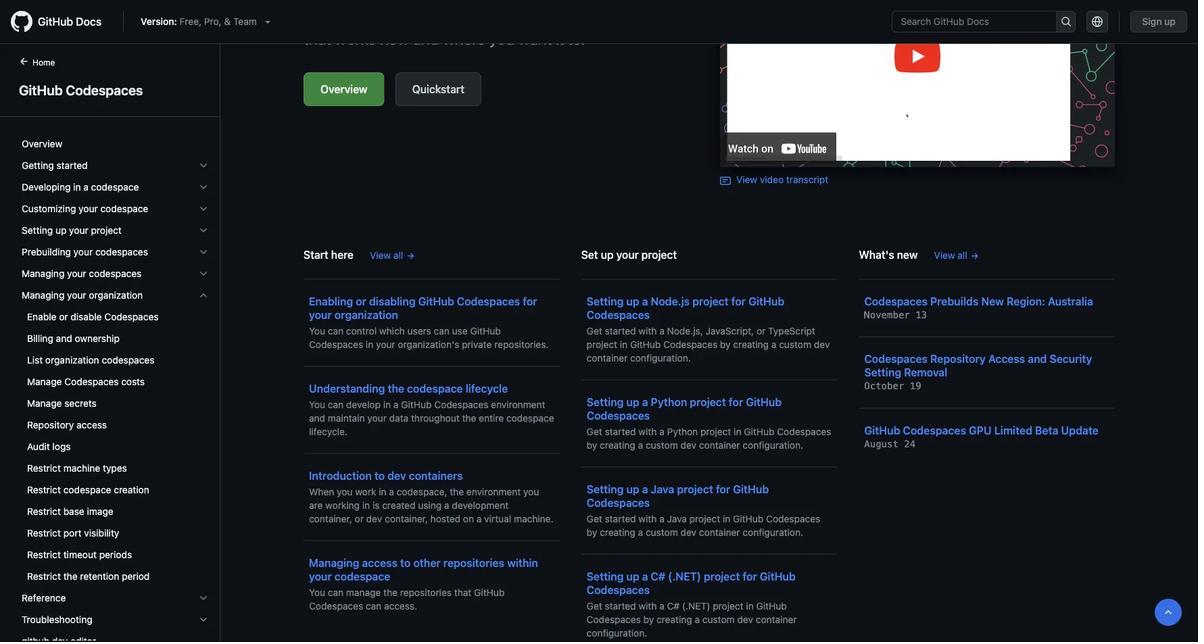 Task type: describe. For each thing, give the bounding box(es) containing it.
virtual
[[484, 513, 511, 524]]

enable or disable codespaces
[[27, 311, 159, 323]]

retention
[[80, 571, 119, 582]]

custom inside setting up a c# (.net) project for github codespaces get started with a c# (.net) project in github codespaces by creating a custom dev container configuration.
[[703, 614, 735, 625]]

prebuilding your codespaces button
[[16, 241, 214, 263]]

configuration. inside setting up a c# (.net) project for github codespaces get started with a c# (.net) project in github codespaces by creating a custom dev container configuration.
[[587, 628, 647, 639]]

view all link for start here
[[370, 248, 415, 262]]

24
[[904, 439, 916, 450]]

access
[[989, 353, 1025, 366]]

up for setting up a node.js project for github codespaces get started with a node.js, javascript, or typescript project in github codespaces by creating a custom dev container configuration.
[[627, 295, 640, 308]]

0 vertical spatial java
[[651, 483, 675, 496]]

triangle down image
[[262, 16, 273, 27]]

repository inside codespaces repository access and security setting removal october 19
[[931, 353, 986, 366]]

organization inside dropdown button
[[89, 290, 143, 301]]

getting started button
[[16, 155, 214, 177]]

enabling or disabling github codespaces for your organization you can control which users can use github codespaces in your organization's private repositories.
[[309, 295, 549, 350]]

view video transcript
[[736, 174, 829, 185]]

13
[[916, 309, 927, 321]]

start here
[[304, 248, 354, 261]]

sc 9kayk9 0 image for customizing your codespace
[[198, 204, 209, 214]]

for inside setting up a c# (.net) project for github codespaces get started with a c# (.net) project in github codespaces by creating a custom dev container configuration.
[[743, 570, 757, 583]]

developing in a codespace
[[22, 182, 139, 193]]

billing and ownership link
[[16, 328, 214, 350]]

0 vertical spatial repositories
[[443, 557, 505, 569]]

restrict timeout periods
[[27, 549, 132, 561]]

organization's
[[398, 339, 459, 350]]

transcript
[[786, 174, 829, 185]]

javascript,
[[706, 325, 754, 336]]

home link
[[14, 56, 77, 70]]

your inside understanding the codespace lifecycle you can develop in a github codespaces environment and maintain your data throughout the entire codespace lifecycle.
[[367, 413, 387, 424]]

in inside enabling or disabling github codespaces for your organization you can control which users can use github codespaces in your organization's private repositories.
[[366, 339, 373, 350]]

and inside codespaces repository access and security setting removal october 19
[[1028, 353, 1047, 366]]

on
[[463, 513, 474, 524]]

codespaces inside codespaces prebuilds new region: australia november 13
[[865, 295, 928, 308]]

troubleshooting button
[[16, 609, 214, 631]]

prebuilds
[[931, 295, 979, 308]]

repository inside 'link'
[[27, 420, 74, 431]]

codespaces inside codespaces repository access and security setting removal october 19
[[865, 353, 928, 366]]

view all for start here
[[370, 250, 403, 261]]

here
[[331, 248, 354, 261]]

creating inside setting up a java project for github codespaces get started with a java project in github codespaces by creating a custom dev container configuration.
[[600, 527, 636, 538]]

github codespaces link
[[16, 80, 204, 100]]

get for setting up a node.js project for github codespaces
[[587, 325, 602, 336]]

or inside introduction to dev containers when you work in a codespace, the environment you are working in is created using a development container, or dev container, hosted on a virtual machine.
[[355, 513, 364, 524]]

with for python
[[639, 426, 657, 437]]

in inside setting up a java project for github codespaces get started with a java project in github codespaces by creating a custom dev container configuration.
[[723, 513, 731, 524]]

introduction to dev containers when you work in a codespace, the environment you are working in is created using a development container, or dev container, hosted on a virtual machine.
[[309, 469, 554, 524]]

entire
[[479, 413, 504, 424]]

restrict timeout periods link
[[16, 544, 214, 566]]

audit
[[27, 441, 50, 452]]

or inside "setting up a node.js project for github codespaces get started with a node.js, javascript, or typescript project in github codespaces by creating a custom dev container configuration."
[[757, 325, 766, 336]]

develop
[[346, 399, 381, 410]]

managing your organization element containing enable or disable codespaces
[[11, 306, 220, 588]]

reference button
[[16, 588, 214, 609]]

enabling
[[309, 295, 353, 308]]

new
[[897, 248, 918, 261]]

dev inside setting up a c# (.net) project for github codespaces get started with a c# (.net) project in github codespaces by creating a custom dev container configuration.
[[737, 614, 753, 625]]

managing for codespaces
[[22, 268, 64, 279]]

github inside managing access to other repositories within your codespace you can manage the repositories that github codespaces can access.
[[474, 587, 505, 598]]

environment for lifecycle
[[491, 399, 545, 410]]

enable
[[27, 311, 56, 323]]

update
[[1061, 424, 1099, 437]]

up for setting up a python project for github codespaces get started with a python project in github codespaces by creating a custom dev container configuration.
[[627, 396, 640, 408]]

view video transcript link
[[720, 174, 829, 186]]

with for node.js
[[639, 325, 657, 336]]

managing access to other repositories within your codespace you can manage the repositories that github codespaces can access.
[[309, 557, 538, 612]]

october
[[865, 381, 904, 392]]

a inside "dropdown button"
[[83, 182, 88, 193]]

and inside understanding the codespace lifecycle you can develop in a github codespaces environment and maintain your data throughout the entire codespace lifecycle.
[[309, 413, 325, 424]]

0 vertical spatial (.net)
[[668, 570, 701, 583]]

restrict for restrict base image
[[27, 506, 61, 517]]

1 vertical spatial overview link
[[16, 133, 214, 155]]

sc 9kayk9 0 image for setting up your project
[[198, 225, 209, 236]]

restrict for restrict codespace creation
[[27, 485, 61, 496]]

in inside understanding the codespace lifecycle you can develop in a github codespaces environment and maintain your data throughout the entire codespace lifecycle.
[[383, 399, 391, 410]]

november 13 element
[[865, 309, 927, 321]]

prebuilding
[[22, 247, 71, 258]]

disabling
[[369, 295, 416, 308]]

in inside setting up a c# (.net) project for github codespaces get started with a c# (.net) project in github codespaces by creating a custom dev container configuration.
[[746, 601, 754, 612]]

codespace inside managing your organization element
[[63, 485, 111, 496]]

in inside "dropdown button"
[[73, 182, 81, 193]]

secrets
[[64, 398, 97, 409]]

can left use
[[434, 325, 450, 336]]

team
[[233, 16, 257, 27]]

troubleshooting
[[22, 614, 92, 626]]

lifecycle
[[466, 382, 508, 395]]

view for codespaces prebuilds new region: australia
[[934, 250, 955, 261]]

started inside dropdown button
[[56, 160, 88, 171]]

view for enabling or disabling github codespaces for your organization
[[370, 250, 391, 261]]

or inside enabling or disabling github codespaces for your organization you can control which users can use github codespaces in your organization's private repositories.
[[356, 295, 367, 308]]

november
[[865, 309, 910, 321]]

restrict port visibility link
[[16, 523, 214, 544]]

sc 9kayk9 0 image for managing your organization
[[198, 290, 209, 301]]

container inside "setting up a python project for github codespaces get started with a python project in github codespaces by creating a custom dev container configuration."
[[699, 440, 740, 451]]

by inside setting up a java project for github codespaces get started with a java project in github codespaces by creating a custom dev container configuration.
[[587, 527, 597, 538]]

customizing your codespace button
[[16, 198, 214, 220]]

codespace inside dropdown button
[[100, 203, 148, 214]]

throughout
[[411, 413, 460, 424]]

sign up
[[1142, 16, 1176, 27]]

set up your project
[[581, 248, 677, 261]]

audit logs
[[27, 441, 71, 452]]

that
[[454, 587, 472, 598]]

setting up a c# (.net) project for github codespaces get started with a c# (.net) project in github codespaces by creating a custom dev container configuration.
[[587, 570, 797, 639]]

the up data
[[388, 382, 404, 395]]

a inside understanding the codespace lifecycle you can develop in a github codespaces environment and maintain your data throughout the entire codespace lifecycle.
[[393, 399, 399, 410]]

the inside introduction to dev containers when you work in a codespace, the environment you are working in is created using a development container, or dev container, hosted on a virtual machine.
[[450, 486, 464, 497]]

visibility
[[84, 528, 119, 539]]

setting for c#
[[587, 570, 624, 583]]

dev inside setting up a java project for github codespaces get started with a java project in github codespaces by creating a custom dev container configuration.
[[681, 527, 697, 538]]

can inside understanding the codespace lifecycle you can develop in a github codespaces environment and maintain your data throughout the entire codespace lifecycle.
[[328, 399, 344, 410]]

creating inside "setting up a python project for github codespaces get started with a python project in github codespaces by creating a custom dev container configuration."
[[600, 440, 636, 451]]

manage for manage secrets
[[27, 398, 62, 409]]

up for setting up a java project for github codespaces get started with a java project in github codespaces by creating a custom dev container configuration.
[[627, 483, 640, 496]]

1 vertical spatial (.net)
[[682, 601, 710, 612]]

started inside setting up a c# (.net) project for github codespaces get started with a c# (.net) project in github codespaces by creating a custom dev container configuration.
[[605, 601, 636, 612]]

configuration. inside "setting up a python project for github codespaces get started with a python project in github codespaces by creating a custom dev container configuration."
[[743, 440, 803, 451]]

1 horizontal spatial view
[[736, 174, 758, 185]]

control
[[346, 325, 377, 336]]

billing and ownership
[[27, 333, 120, 344]]

development
[[452, 500, 509, 511]]

1 vertical spatial c#
[[667, 601, 680, 612]]

container inside setting up a c# (.net) project for github codespaces get started with a c# (.net) project in github codespaces by creating a custom dev container configuration.
[[756, 614, 797, 625]]

managing your organization button
[[16, 285, 214, 306]]

node.js,
[[667, 325, 703, 336]]

codespaces repository access and security setting removal october 19
[[865, 353, 1093, 392]]

types
[[103, 463, 127, 474]]

video
[[760, 174, 784, 185]]

manage secrets link
[[16, 393, 214, 415]]

by inside "setting up a node.js project for github codespaces get started with a node.js, javascript, or typescript project in github codespaces by creating a custom dev container configuration."
[[720, 339, 731, 350]]

you inside understanding the codespace lifecycle you can develop in a github codespaces environment and maintain your data throughout the entire codespace lifecycle.
[[309, 399, 325, 410]]

in inside "setting up a python project for github codespaces get started with a python project in github codespaces by creating a custom dev container configuration."
[[734, 426, 742, 437]]

1 container, from the left
[[309, 513, 352, 524]]

october 19 element
[[865, 381, 922, 392]]

dev inside "setting up a python project for github codespaces get started with a python project in github codespaces by creating a custom dev container configuration."
[[681, 440, 697, 451]]

getting started
[[22, 160, 88, 171]]

0 vertical spatial python
[[651, 396, 687, 408]]

restrict base image
[[27, 506, 113, 517]]

up for setting up your project
[[55, 225, 67, 236]]

enable or disable codespaces link
[[16, 306, 214, 328]]

are
[[309, 500, 323, 511]]

customizing
[[22, 203, 76, 214]]

get for setting up a java project for github codespaces
[[587, 513, 602, 524]]

your inside managing access to other repositories within your codespace you can manage the repositories that github codespaces can access.
[[309, 570, 332, 583]]

typescript
[[768, 325, 816, 336]]

port
[[63, 528, 81, 539]]

managing your codespaces
[[22, 268, 142, 279]]

list organization codespaces link
[[16, 350, 214, 371]]

restrict the retention period
[[27, 571, 150, 582]]

select language: current language is english image
[[1092, 16, 1103, 27]]

data
[[389, 413, 409, 424]]

container inside setting up a java project for github codespaces get started with a java project in github codespaces by creating a custom dev container configuration.
[[699, 527, 740, 538]]

codespaces for prebuilding your codespaces
[[95, 247, 148, 258]]

codespace right entire
[[506, 413, 554, 424]]

restrict for restrict the retention period
[[27, 571, 61, 582]]

custom inside "setting up a node.js project for github codespaces get started with a node.js, javascript, or typescript project in github codespaces by creating a custom dev container configuration."
[[779, 339, 812, 350]]

restrict codespace creation link
[[16, 479, 214, 501]]

quickstart link
[[395, 72, 481, 106]]

custom inside setting up a java project for github codespaces get started with a java project in github codespaces by creating a custom dev container configuration.
[[646, 527, 678, 538]]

started for setting up a python project for github codespaces
[[605, 426, 636, 437]]

managing for organization
[[22, 290, 64, 301]]

organization inside enabling or disabling github codespaces for your organization you can control which users can use github codespaces in your organization's private repositories.
[[335, 308, 398, 321]]

australia
[[1048, 295, 1093, 308]]

use
[[452, 325, 468, 336]]

restrict for restrict machine types
[[27, 463, 61, 474]]

get for setting up a python project for github codespaces
[[587, 426, 602, 437]]

containers
[[409, 469, 463, 482]]

list organization codespaces
[[27, 355, 154, 366]]

working
[[325, 500, 360, 511]]

maintain
[[328, 413, 365, 424]]



Task type: vqa. For each thing, say whether or not it's contained in the screenshot.
Searching on GitHub element
no



Task type: locate. For each thing, give the bounding box(es) containing it.
view right link icon
[[736, 174, 758, 185]]

up for set up your project
[[601, 248, 614, 261]]

managing inside managing your codespaces dropdown button
[[22, 268, 64, 279]]

for for setting up a node.js project for github codespaces
[[732, 295, 746, 308]]

0 horizontal spatial view all link
[[370, 248, 415, 262]]

6 restrict from the top
[[27, 571, 61, 582]]

0 horizontal spatial view
[[370, 250, 391, 261]]

3 get from the top
[[587, 513, 602, 524]]

custom
[[779, 339, 812, 350], [646, 440, 678, 451], [646, 527, 678, 538], [703, 614, 735, 625]]

4 sc 9kayk9 0 image from the top
[[198, 290, 209, 301]]

introduction
[[309, 469, 372, 482]]

managing up enable
[[22, 290, 64, 301]]

0 vertical spatial overview link
[[304, 72, 384, 106]]

get inside "setting up a node.js project for github codespaces get started with a node.js, javascript, or typescript project in github codespaces by creating a custom dev container configuration."
[[587, 325, 602, 336]]

view right here
[[370, 250, 391, 261]]

0 vertical spatial overview
[[321, 83, 368, 96]]

1 vertical spatial sc 9kayk9 0 image
[[198, 204, 209, 214]]

2 sc 9kayk9 0 image from the top
[[198, 204, 209, 214]]

you up the working
[[337, 486, 353, 497]]

0 vertical spatial codespaces
[[95, 247, 148, 258]]

managing up manage
[[309, 557, 359, 569]]

repositories.
[[494, 339, 549, 350]]

your inside dropdown button
[[67, 290, 86, 301]]

configuration.
[[630, 352, 691, 364], [743, 440, 803, 451], [743, 527, 803, 538], [587, 628, 647, 639]]

dev
[[814, 339, 830, 350], [681, 440, 697, 451], [388, 469, 406, 482], [366, 513, 382, 524], [681, 527, 697, 538], [737, 614, 753, 625]]

1 vertical spatial managing
[[22, 290, 64, 301]]

managing your codespaces button
[[16, 263, 214, 285]]

3 you from the top
[[309, 587, 325, 598]]

setting inside "setting up a node.js project for github codespaces get started with a node.js, javascript, or typescript project in github codespaces by creating a custom dev container configuration."
[[587, 295, 624, 308]]

base
[[63, 506, 84, 517]]

github codespaces
[[19, 82, 143, 98]]

restrict left port
[[27, 528, 61, 539]]

1 horizontal spatial c#
[[667, 601, 680, 612]]

4 with from the top
[[639, 601, 657, 612]]

you up "machine."
[[523, 486, 539, 497]]

0 vertical spatial you
[[309, 325, 325, 336]]

up inside "setting up a node.js project for github codespaces get started with a node.js, javascript, or typescript project in github codespaces by creating a custom dev container configuration."
[[627, 295, 640, 308]]

to left 'other'
[[400, 557, 411, 569]]

manage secrets
[[27, 398, 97, 409]]

you inside enabling or disabling github codespaces for your organization you can control which users can use github codespaces in your organization's private repositories.
[[309, 325, 325, 336]]

2 restrict from the top
[[27, 485, 61, 496]]

setting up a node.js project for github codespaces get started with a node.js, javascript, or typescript project in github codespaces by creating a custom dev container configuration.
[[587, 295, 830, 364]]

sc 9kayk9 0 image for developing in a codespace
[[198, 182, 209, 193]]

repository up removal
[[931, 353, 986, 366]]

1 restrict from the top
[[27, 463, 61, 474]]

codespaces inside managing access to other repositories within your codespace you can manage the repositories that github codespaces can access.
[[309, 601, 363, 612]]

access inside 'link'
[[76, 420, 107, 431]]

all up the "disabling"
[[394, 250, 403, 261]]

codespaces down setting up your project dropdown button
[[95, 247, 148, 258]]

get inside "setting up a python project for github codespaces get started with a python project in github codespaces by creating a custom dev container configuration."
[[587, 426, 602, 437]]

logs
[[52, 441, 71, 452]]

c#
[[651, 570, 666, 583], [667, 601, 680, 612]]

sc 9kayk9 0 image inside customizing your codespace dropdown button
[[198, 204, 209, 214]]

2 vertical spatial managing
[[309, 557, 359, 569]]

sc 9kayk9 0 image
[[198, 182, 209, 193], [198, 204, 209, 214], [198, 268, 209, 279]]

5 sc 9kayk9 0 image from the top
[[198, 593, 209, 604]]

version:
[[141, 16, 177, 27]]

environment inside understanding the codespace lifecycle you can develop in a github codespaces environment and maintain your data throughout the entire codespace lifecycle.
[[491, 399, 545, 410]]

environment for containers
[[467, 486, 521, 497]]

1 vertical spatial environment
[[467, 486, 521, 497]]

you for enabling or disabling github codespaces for your organization
[[309, 325, 325, 336]]

to up 'work'
[[375, 469, 385, 482]]

can down manage
[[366, 601, 382, 612]]

restrict up restrict base image
[[27, 485, 61, 496]]

1 vertical spatial access
[[362, 557, 398, 569]]

setting for project
[[22, 225, 53, 236]]

0 horizontal spatial you
[[337, 486, 353, 497]]

overview
[[321, 83, 368, 96], [22, 138, 62, 149]]

codespaces inside understanding the codespace lifecycle you can develop in a github codespaces environment and maintain your data throughout the entire codespace lifecycle.
[[434, 399, 489, 410]]

restrict down audit logs
[[27, 463, 61, 474]]

2 horizontal spatial view
[[934, 250, 955, 261]]

what's
[[859, 248, 895, 261]]

view all for what's new
[[934, 250, 968, 261]]

docs
[[76, 15, 102, 28]]

view all right here
[[370, 250, 403, 261]]

costs
[[121, 376, 145, 388]]

4 get from the top
[[587, 601, 602, 612]]

or down the working
[[355, 513, 364, 524]]

codespace inside "dropdown button"
[[91, 182, 139, 193]]

you
[[309, 325, 325, 336], [309, 399, 325, 410], [309, 587, 325, 598]]

get inside setting up a c# (.net) project for github codespaces get started with a c# (.net) project in github codespaces by creating a custom dev container configuration.
[[587, 601, 602, 612]]

for inside setting up a java project for github codespaces get started with a java project in github codespaces by creating a custom dev container configuration.
[[716, 483, 731, 496]]

repositories up access.
[[400, 587, 452, 598]]

and right access
[[1028, 353, 1047, 366]]

access for repository
[[76, 420, 107, 431]]

0 horizontal spatial repository
[[27, 420, 74, 431]]

view all link up prebuilds
[[934, 248, 980, 262]]

setting inside setting up a c# (.net) project for github codespaces get started with a c# (.net) project in github codespaces by creating a custom dev container configuration.
[[587, 570, 624, 583]]

the inside managing access to other repositories within your codespace you can manage the repositories that github codespaces can access.
[[384, 587, 398, 598]]

1 horizontal spatial overview link
[[304, 72, 384, 106]]

manage down list
[[27, 376, 62, 388]]

and up lifecycle.
[[309, 413, 325, 424]]

limited
[[995, 424, 1033, 437]]

codespaces for list organization codespaces
[[102, 355, 154, 366]]

0 horizontal spatial to
[[375, 469, 385, 482]]

setting inside codespaces repository access and security setting removal october 19
[[865, 366, 902, 379]]

view all right new
[[934, 250, 968, 261]]

1 view all link from the left
[[370, 248, 415, 262]]

overview inside github codespaces element
[[22, 138, 62, 149]]

codespace down machine
[[63, 485, 111, 496]]

started inside setting up a java project for github codespaces get started with a java project in github codespaces by creating a custom dev container configuration.
[[605, 513, 636, 524]]

0 horizontal spatial access
[[76, 420, 107, 431]]

codespaces
[[95, 247, 148, 258], [89, 268, 142, 279], [102, 355, 154, 366]]

0 vertical spatial repository
[[931, 353, 986, 366]]

configuration. inside setting up a java project for github codespaces get started with a java project in github codespaces by creating a custom dev container configuration.
[[743, 527, 803, 538]]

for for enabling or disabling github codespaces for your organization
[[523, 295, 537, 308]]

0 vertical spatial organization
[[89, 290, 143, 301]]

1 vertical spatial overview
[[22, 138, 62, 149]]

the left entire
[[462, 413, 476, 424]]

managing down "prebuilding"
[[22, 268, 64, 279]]

2 vertical spatial you
[[309, 587, 325, 598]]

new
[[981, 295, 1004, 308]]

1 vertical spatial codespaces
[[89, 268, 142, 279]]

can up the maintain
[[328, 399, 344, 410]]

in inside "setting up a node.js project for github codespaces get started with a node.js, javascript, or typescript project in github codespaces by creating a custom dev container configuration."
[[620, 339, 628, 350]]

manage for manage codespaces costs
[[27, 376, 62, 388]]

sc 9kayk9 0 image inside developing in a codespace "dropdown button"
[[198, 182, 209, 193]]

organization down managing your codespaces dropdown button
[[89, 290, 143, 301]]

repository access
[[27, 420, 107, 431]]

2 vertical spatial organization
[[45, 355, 99, 366]]

manage codespaces costs link
[[16, 371, 214, 393]]

by inside setting up a c# (.net) project for github codespaces get started with a c# (.net) project in github codespaces by creating a custom dev container configuration.
[[644, 614, 654, 625]]

the down restrict timeout periods
[[63, 571, 77, 582]]

view right new
[[934, 250, 955, 261]]

get
[[587, 325, 602, 336], [587, 426, 602, 437], [587, 513, 602, 524], [587, 601, 602, 612]]

None search field
[[892, 11, 1076, 32]]

repository up audit logs
[[27, 420, 74, 431]]

a
[[83, 182, 88, 193], [642, 295, 648, 308], [660, 325, 665, 336], [772, 339, 777, 350], [642, 396, 648, 408], [393, 399, 399, 410], [660, 426, 665, 437], [638, 440, 643, 451], [642, 483, 648, 496], [389, 486, 394, 497], [444, 500, 449, 511], [477, 513, 482, 524], [660, 513, 665, 524], [638, 527, 643, 538], [642, 570, 648, 583], [660, 601, 665, 612], [695, 614, 700, 625]]

1 horizontal spatial all
[[958, 250, 968, 261]]

machine.
[[514, 513, 554, 524]]

3 sc 9kayk9 0 image from the top
[[198, 247, 209, 258]]

1 vertical spatial to
[[400, 557, 411, 569]]

for
[[523, 295, 537, 308], [732, 295, 746, 308], [729, 396, 743, 408], [716, 483, 731, 496], [743, 570, 757, 583]]

access
[[76, 420, 107, 431], [362, 557, 398, 569]]

managing your organization element
[[11, 285, 220, 588], [11, 306, 220, 588]]

to inside introduction to dev containers when you work in a codespace, the environment you are working in is created using a development container, or dev container, hosted on a virtual machine.
[[375, 469, 385, 482]]

manage up repository access
[[27, 398, 62, 409]]

container, down created
[[385, 513, 428, 524]]

1 you from the left
[[337, 486, 353, 497]]

restrict up reference
[[27, 571, 61, 582]]

2 sc 9kayk9 0 image from the top
[[198, 225, 209, 236]]

for for setting up a python project for github codespaces
[[729, 396, 743, 408]]

0 horizontal spatial overview link
[[16, 133, 214, 155]]

within
[[507, 557, 538, 569]]

5 restrict from the top
[[27, 549, 61, 561]]

1 horizontal spatial view all
[[934, 250, 968, 261]]

1 vertical spatial organization
[[335, 308, 398, 321]]

0 vertical spatial c#
[[651, 570, 666, 583]]

project
[[91, 225, 122, 236], [642, 248, 677, 261], [693, 295, 729, 308], [587, 339, 617, 350], [690, 396, 726, 408], [701, 426, 731, 437], [677, 483, 713, 496], [690, 513, 720, 524], [704, 570, 740, 583], [713, 601, 744, 612]]

with for java
[[639, 513, 657, 524]]

started inside "setting up a node.js project for github codespaces get started with a node.js, javascript, or typescript project in github codespaces by creating a custom dev container configuration."
[[605, 325, 636, 336]]

or up control
[[356, 295, 367, 308]]

0 vertical spatial manage
[[27, 376, 62, 388]]

version: free, pro, & team
[[141, 16, 257, 27]]

up inside setting up a c# (.net) project for github codespaces get started with a c# (.net) project in github codespaces by creating a custom dev container configuration.
[[627, 570, 640, 583]]

1 with from the top
[[639, 325, 657, 336]]

0 horizontal spatial c#
[[651, 570, 666, 583]]

and right billing
[[56, 333, 72, 344]]

creating
[[733, 339, 769, 350], [600, 440, 636, 451], [600, 527, 636, 538], [657, 614, 692, 625]]

with inside "setting up a python project for github codespaces get started with a python project in github codespaces by creating a custom dev container configuration."
[[639, 426, 657, 437]]

getting
[[22, 160, 54, 171]]

1 horizontal spatial view all link
[[934, 248, 980, 262]]

3 restrict from the top
[[27, 506, 61, 517]]

get inside setting up a java project for github codespaces get started with a java project in github codespaces by creating a custom dev container configuration.
[[587, 513, 602, 524]]

0 horizontal spatial and
[[56, 333, 72, 344]]

the
[[388, 382, 404, 395], [462, 413, 476, 424], [450, 486, 464, 497], [63, 571, 77, 582], [384, 587, 398, 598]]

restrict left base
[[27, 506, 61, 517]]

github codespaces gpu limited beta update august 24
[[865, 424, 1099, 450]]

Search GitHub Docs search field
[[893, 11, 1057, 32]]

what's new
[[859, 248, 918, 261]]

sc 9kayk9 0 image
[[198, 160, 209, 171], [198, 225, 209, 236], [198, 247, 209, 258], [198, 290, 209, 301], [198, 593, 209, 604], [198, 615, 209, 626]]

github inside github codespaces gpu limited beta update august 24
[[865, 424, 900, 437]]

setting inside setting up a java project for github codespaces get started with a java project in github codespaces by creating a custom dev container configuration.
[[587, 483, 624, 496]]

1 managing your organization element from the top
[[11, 285, 220, 588]]

sc 9kayk9 0 image for troubleshooting
[[198, 615, 209, 626]]

start
[[304, 248, 328, 261]]

1 get from the top
[[587, 325, 602, 336]]

6 sc 9kayk9 0 image from the top
[[198, 615, 209, 626]]

started for setting up a node.js project for github codespaces
[[605, 325, 636, 336]]

codespace down developing in a codespace "dropdown button"
[[100, 203, 148, 214]]

2 view all link from the left
[[934, 248, 980, 262]]

sc 9kayk9 0 image inside reference dropdown button
[[198, 593, 209, 604]]

0 vertical spatial access
[[76, 420, 107, 431]]

codespace down getting started dropdown button
[[91, 182, 139, 193]]

3 with from the top
[[639, 513, 657, 524]]

codespaces inside github codespaces gpu limited beta update august 24
[[903, 424, 966, 437]]

or left typescript
[[757, 325, 766, 336]]

your
[[79, 203, 98, 214], [69, 225, 88, 236], [73, 247, 93, 258], [617, 248, 639, 261], [67, 268, 86, 279], [67, 290, 86, 301], [309, 308, 332, 321], [376, 339, 395, 350], [367, 413, 387, 424], [309, 570, 332, 583]]

1 sc 9kayk9 0 image from the top
[[198, 160, 209, 171]]

codespace up manage
[[335, 570, 390, 583]]

2 all from the left
[[958, 250, 968, 261]]

restrict base image link
[[16, 501, 214, 523]]

the inside managing your organization element
[[63, 571, 77, 582]]

custom inside "setting up a python project for github codespaces get started with a python project in github codespaces by creating a custom dev container configuration."
[[646, 440, 678, 451]]

can
[[328, 325, 344, 336], [434, 325, 450, 336], [328, 399, 344, 410], [328, 587, 344, 598], [366, 601, 382, 612]]

overview link
[[304, 72, 384, 106], [16, 133, 214, 155]]

for for setting up a java project for github codespaces
[[716, 483, 731, 496]]

1 vertical spatial you
[[309, 399, 325, 410]]

2 managing your organization element from the top
[[11, 306, 220, 588]]

reference
[[22, 593, 66, 604]]

1 manage from the top
[[27, 376, 62, 388]]

sign up link
[[1131, 11, 1188, 32]]

restrict for restrict timeout periods
[[27, 549, 61, 561]]

you left manage
[[309, 587, 325, 598]]

view
[[736, 174, 758, 185], [370, 250, 391, 261], [934, 250, 955, 261]]

sc 9kayk9 0 image inside the troubleshooting dropdown button
[[198, 615, 209, 626]]

which
[[379, 325, 405, 336]]

up inside "setting up a python project for github codespaces get started with a python project in github codespaces by creating a custom dev container configuration."
[[627, 396, 640, 408]]

environment up entire
[[491, 399, 545, 410]]

with inside setting up a c# (.net) project for github codespaces get started with a c# (.net) project in github codespaces by creating a custom dev container configuration.
[[639, 601, 657, 612]]

and inside managing your organization element
[[56, 333, 72, 344]]

setting inside setting up your project dropdown button
[[22, 225, 53, 236]]

container, down the working
[[309, 513, 352, 524]]

access for managing
[[362, 557, 398, 569]]

access up manage
[[362, 557, 398, 569]]

codespaces up costs
[[102, 355, 154, 366]]

managing for to
[[309, 557, 359, 569]]

1 vertical spatial python
[[667, 426, 698, 437]]

0 vertical spatial environment
[[491, 399, 545, 410]]

setting for python
[[587, 396, 624, 408]]

repository access link
[[16, 415, 214, 436]]

configuration. inside "setting up a node.js project for github codespaces get started with a node.js, javascript, or typescript project in github codespaces by creating a custom dev container configuration."
[[630, 352, 691, 364]]

container inside "setting up a node.js project for github codespaces get started with a node.js, javascript, or typescript project in github codespaces by creating a custom dev container configuration."
[[587, 352, 628, 364]]

codespace inside managing access to other repositories within your codespace you can manage the repositories that github codespaces can access.
[[335, 570, 390, 583]]

the down 'containers'
[[450, 486, 464, 497]]

1 vertical spatial manage
[[27, 398, 62, 409]]

0 horizontal spatial overview
[[22, 138, 62, 149]]

prebuilding your codespaces
[[22, 247, 148, 258]]

audit logs link
[[16, 436, 214, 458]]

setting for node.js
[[587, 295, 624, 308]]

up for sign up
[[1165, 16, 1176, 27]]

3 sc 9kayk9 0 image from the top
[[198, 268, 209, 279]]

by inside "setting up a python project for github codespaces get started with a python project in github codespaces by creating a custom dev container configuration."
[[587, 440, 597, 451]]

organization down billing and ownership
[[45, 355, 99, 366]]

2 you from the top
[[309, 399, 325, 410]]

setting inside "setting up a python project for github codespaces get started with a python project in github codespaces by creating a custom dev container configuration."
[[587, 396, 624, 408]]

setting for java
[[587, 483, 624, 496]]

0 vertical spatial managing
[[22, 268, 64, 279]]

restrict for restrict port visibility
[[27, 528, 61, 539]]

to
[[375, 469, 385, 482], [400, 557, 411, 569]]

environment up development
[[467, 486, 521, 497]]

you for managing access to other repositories within your codespace
[[309, 587, 325, 598]]

1 horizontal spatial overview
[[321, 83, 368, 96]]

0 horizontal spatial view all
[[370, 250, 403, 261]]

the up access.
[[384, 587, 398, 598]]

codespaces
[[66, 82, 143, 98], [457, 295, 520, 308], [865, 295, 928, 308], [587, 308, 650, 321], [104, 311, 159, 323], [309, 339, 363, 350], [663, 339, 718, 350], [865, 353, 928, 366], [64, 376, 119, 388], [434, 399, 489, 410], [587, 409, 650, 422], [903, 424, 966, 437], [777, 426, 831, 437], [587, 496, 650, 509], [766, 513, 821, 524], [587, 584, 650, 596], [309, 601, 363, 612], [587, 614, 641, 625]]

you down enabling in the left top of the page
[[309, 325, 325, 336]]

august 24 element
[[865, 439, 916, 450]]

free,
[[180, 16, 202, 27]]

managing
[[22, 268, 64, 279], [22, 290, 64, 301], [309, 557, 359, 569]]

node.js
[[651, 295, 690, 308]]

period
[[122, 571, 150, 582]]

codespaces inside the prebuilding your codespaces dropdown button
[[95, 247, 148, 258]]

1 vertical spatial repository
[[27, 420, 74, 431]]

github codespaces element
[[0, 55, 220, 642]]

codespaces prebuilds new region: australia november 13
[[865, 295, 1093, 321]]

2 view all from the left
[[934, 250, 968, 261]]

list
[[27, 355, 43, 366]]

creating inside "setting up a node.js project for github codespaces get started with a node.js, javascript, or typescript project in github codespaces by creating a custom dev container configuration."
[[733, 339, 769, 350]]

managing your organization element containing managing your organization
[[11, 285, 220, 588]]

hosted
[[431, 513, 461, 524]]

can left manage
[[328, 587, 344, 598]]

creation
[[114, 485, 149, 496]]

search image
[[1061, 16, 1072, 27]]

organization up control
[[335, 308, 398, 321]]

2 horizontal spatial and
[[1028, 353, 1047, 366]]

java
[[651, 483, 675, 496], [667, 513, 687, 524]]

project inside dropdown button
[[91, 225, 122, 236]]

codespaces inside list organization codespaces link
[[102, 355, 154, 366]]

started for setting up a java project for github codespaces
[[605, 513, 636, 524]]

2 with from the top
[[639, 426, 657, 437]]

1 sc 9kayk9 0 image from the top
[[198, 182, 209, 193]]

2 get from the top
[[587, 426, 602, 437]]

or inside enable or disable codespaces link
[[59, 311, 68, 323]]

0 vertical spatial sc 9kayk9 0 image
[[198, 182, 209, 193]]

0 horizontal spatial container,
[[309, 513, 352, 524]]

access inside managing access to other repositories within your codespace you can manage the repositories that github codespaces can access.
[[362, 557, 398, 569]]

understanding the codespace lifecycle you can develop in a github codespaces environment and maintain your data throughout the entire codespace lifecycle.
[[309, 382, 554, 437]]

all up prebuilds
[[958, 250, 968, 261]]

up inside setting up a java project for github codespaces get started with a java project in github codespaces by creating a custom dev container configuration.
[[627, 483, 640, 496]]

1 vertical spatial repositories
[[400, 587, 452, 598]]

users
[[407, 325, 431, 336]]

codespace up throughout
[[407, 382, 463, 395]]

2 vertical spatial codespaces
[[102, 355, 154, 366]]

developing
[[22, 182, 71, 193]]

view all link up the "disabling"
[[370, 248, 415, 262]]

managing inside dropdown button
[[22, 290, 64, 301]]

can left control
[[328, 325, 344, 336]]

codespaces for managing your codespaces
[[89, 268, 142, 279]]

restrict
[[27, 463, 61, 474], [27, 485, 61, 496], [27, 506, 61, 517], [27, 528, 61, 539], [27, 549, 61, 561], [27, 571, 61, 582]]

image
[[87, 506, 113, 517]]

sc 9kayk9 0 image for getting started
[[198, 160, 209, 171]]

you inside managing access to other repositories within your codespace you can manage the repositories that github codespaces can access.
[[309, 587, 325, 598]]

1 vertical spatial and
[[1028, 353, 1047, 366]]

all for new
[[958, 250, 968, 261]]

0 vertical spatial to
[[375, 469, 385, 482]]

started inside "setting up a python project for github codespaces get started with a python project in github codespaces by creating a custom dev container configuration."
[[605, 426, 636, 437]]

github docs
[[38, 15, 102, 28]]

sc 9kayk9 0 image inside the prebuilding your codespaces dropdown button
[[198, 247, 209, 258]]

1 horizontal spatial you
[[523, 486, 539, 497]]

github inside understanding the codespace lifecycle you can develop in a github codespaces environment and maintain your data throughout the entire codespace lifecycle.
[[401, 399, 432, 410]]

private
[[462, 339, 492, 350]]

1 vertical spatial java
[[667, 513, 687, 524]]

1 horizontal spatial and
[[309, 413, 325, 424]]

to inside managing access to other repositories within your codespace you can manage the repositories that github codespaces can access.
[[400, 557, 411, 569]]

0 horizontal spatial all
[[394, 250, 403, 261]]

up for setting up a c# (.net) project for github codespaces get started with a c# (.net) project in github codespaces by creating a custom dev container configuration.
[[627, 570, 640, 583]]

environment inside introduction to dev containers when you work in a codespace, the environment you are working in is created using a development container, or dev container, hosted on a virtual machine.
[[467, 486, 521, 497]]

0 vertical spatial and
[[56, 333, 72, 344]]

1 view all from the left
[[370, 250, 403, 261]]

sc 9kayk9 0 image inside getting started dropdown button
[[198, 160, 209, 171]]

or right enable
[[59, 311, 68, 323]]

2 container, from the left
[[385, 513, 428, 524]]

creating inside setting up a c# (.net) project for github codespaces get started with a c# (.net) project in github codespaces by creating a custom dev container configuration.
[[657, 614, 692, 625]]

1 horizontal spatial container,
[[385, 513, 428, 524]]

august
[[865, 439, 899, 450]]

repositories up that
[[443, 557, 505, 569]]

2 vertical spatial and
[[309, 413, 325, 424]]

1 horizontal spatial to
[[400, 557, 411, 569]]

1 horizontal spatial repository
[[931, 353, 986, 366]]

restrict left the timeout
[[27, 549, 61, 561]]

link image
[[720, 175, 731, 186]]

pro,
[[204, 16, 222, 27]]

sc 9kayk9 0 image for reference
[[198, 593, 209, 604]]

all for disabling
[[394, 250, 403, 261]]

sc 9kayk9 0 image for managing your codespaces
[[198, 268, 209, 279]]

sc 9kayk9 0 image for prebuilding your codespaces
[[198, 247, 209, 258]]

scroll to top image
[[1163, 607, 1174, 618]]

sc 9kayk9 0 image inside the managing your organization dropdown button
[[198, 290, 209, 301]]

access down secrets
[[76, 420, 107, 431]]

2 manage from the top
[[27, 398, 62, 409]]

1 you from the top
[[309, 325, 325, 336]]

started
[[56, 160, 88, 171], [605, 325, 636, 336], [605, 426, 636, 437], [605, 513, 636, 524], [605, 601, 636, 612]]

2 you from the left
[[523, 486, 539, 497]]

1 all from the left
[[394, 250, 403, 261]]

dev inside "setting up a node.js project for github codespaces get started with a node.js, javascript, or typescript project in github codespaces by creating a custom dev container configuration."
[[814, 339, 830, 350]]

other
[[413, 557, 441, 569]]

work
[[355, 486, 376, 497]]

1 horizontal spatial access
[[362, 557, 398, 569]]

view all link for what's new
[[934, 248, 980, 262]]

you up lifecycle.
[[309, 399, 325, 410]]

4 restrict from the top
[[27, 528, 61, 539]]

codespaces down the prebuilding your codespaces dropdown button
[[89, 268, 142, 279]]

for inside enabling or disabling github codespaces for your organization you can control which users can use github codespaces in your organization's private repositories.
[[523, 295, 537, 308]]

tooltip
[[1155, 599, 1182, 626]]

2 vertical spatial sc 9kayk9 0 image
[[198, 268, 209, 279]]

manage codespaces costs
[[27, 376, 145, 388]]

or
[[356, 295, 367, 308], [59, 311, 68, 323], [757, 325, 766, 336], [355, 513, 364, 524]]

managing your organization
[[22, 290, 143, 301]]



